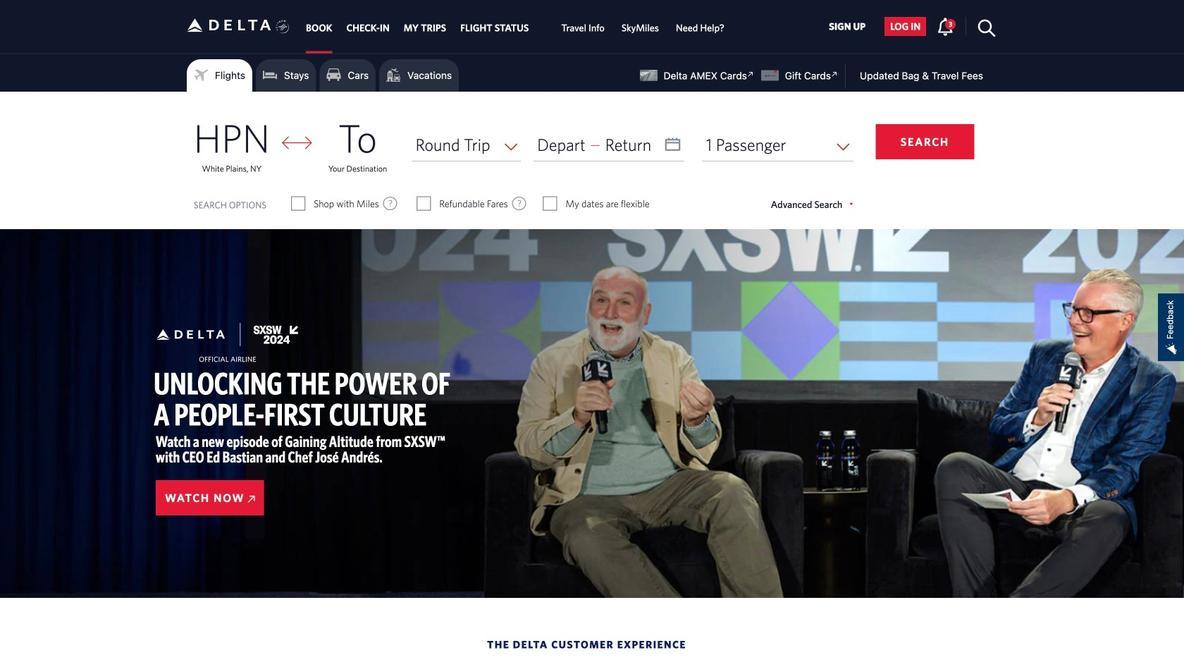 Task type: describe. For each thing, give the bounding box(es) containing it.
skyteam image
[[276, 5, 290, 49]]

1 this link opens another site in a new window that may not follow the same accessibility policies as delta air lines. image from the left
[[745, 68, 758, 81]]

external link icon image
[[248, 496, 255, 503]]

2 this link opens another site in a new window that may not follow the same accessibility policies as delta air lines. image from the left
[[829, 68, 842, 81]]



Task type: vqa. For each thing, say whether or not it's contained in the screenshot.
'This Link Opens Another Site In A New Window That May Not Follow The Same Accessibility Policies As Delta Air Lines.' image to the left
yes



Task type: locate. For each thing, give the bounding box(es) containing it.
None checkbox
[[418, 197, 430, 211]]

0 horizontal spatial this link opens another site in a new window that may not follow the same accessibility policies as delta air lines. image
[[745, 68, 758, 81]]

this link opens another site in a new window that may not follow the same accessibility policies as delta air lines. image
[[745, 68, 758, 81], [829, 68, 842, 81]]

1 horizontal spatial this link opens another site in a new window that may not follow the same accessibility policies as delta air lines. image
[[829, 68, 842, 81]]

None checkbox
[[292, 197, 305, 211], [544, 197, 557, 211], [292, 197, 305, 211], [544, 197, 557, 211]]

None field
[[412, 128, 521, 161], [703, 128, 854, 161], [412, 128, 521, 161], [703, 128, 854, 161]]

delta air lines image
[[187, 3, 272, 47]]

None text field
[[534, 128, 685, 161]]

tab panel
[[0, 92, 1185, 229]]

tab list
[[299, 0, 733, 53]]



